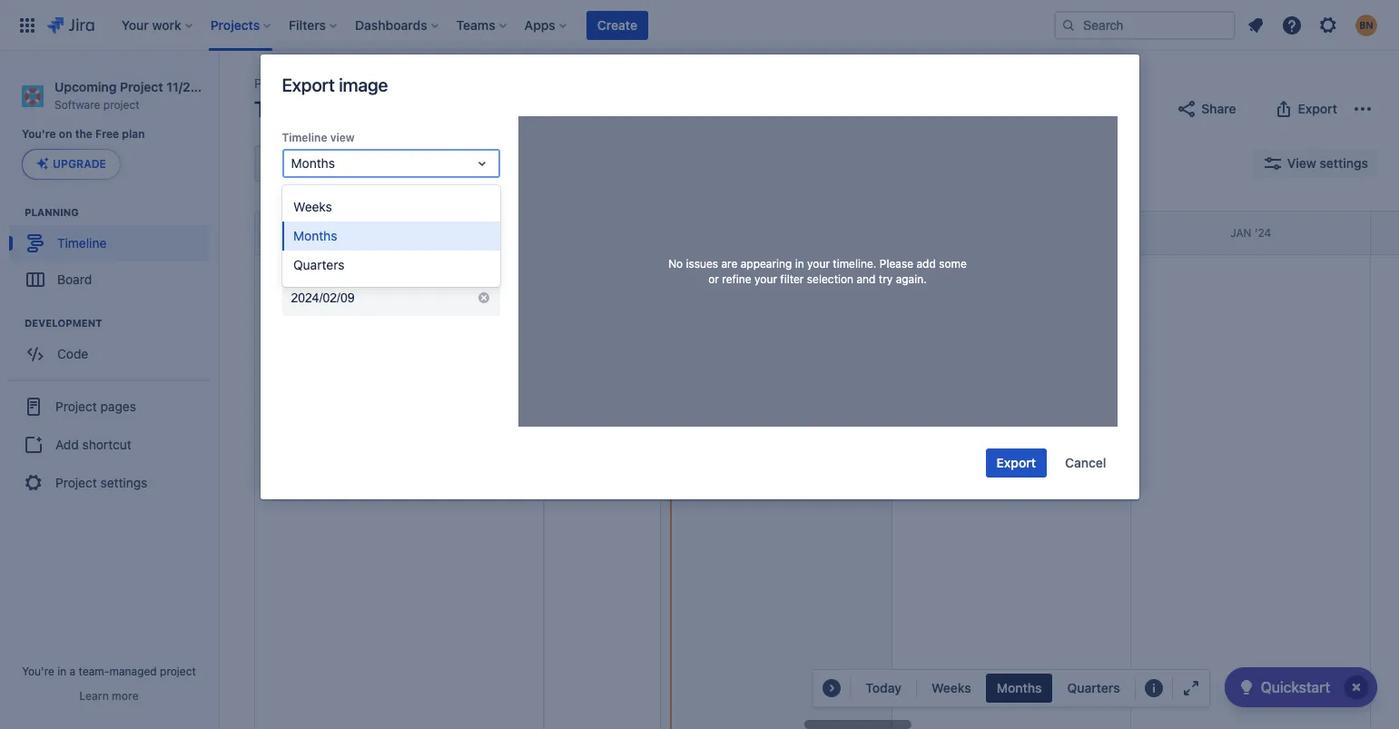 Task type: vqa. For each thing, say whether or not it's contained in the screenshot.
Satisfaction
no



Task type: describe. For each thing, give the bounding box(es) containing it.
dismiss quickstart image
[[1343, 673, 1372, 702]]

project settings link
[[7, 464, 211, 504]]

0 vertical spatial export
[[282, 74, 335, 95]]

upgrade button
[[23, 150, 120, 179]]

add shortcut
[[55, 437, 131, 452]]

check image
[[1236, 677, 1258, 699]]

add
[[55, 437, 79, 452]]

give
[[1055, 101, 1081, 116]]

timeline link
[[9, 226, 209, 262]]

give feedback button
[[1018, 94, 1151, 124]]

managed
[[109, 665, 157, 679]]

create button
[[587, 10, 649, 40]]

on
[[59, 127, 72, 141]]

more
[[112, 690, 139, 703]]

weeks button
[[921, 674, 983, 703]]

development
[[25, 317, 102, 329]]

or
[[709, 273, 719, 286]]

refine
[[722, 273, 752, 286]]

development group
[[9, 316, 217, 378]]

0 vertical spatial months
[[291, 155, 335, 171]]

board
[[57, 272, 92, 287]]

export icon image
[[1273, 98, 1295, 120]]

give feedback
[[1055, 101, 1140, 116]]

cancel button
[[1055, 449, 1118, 478]]

some
[[939, 257, 967, 271]]

project settings
[[55, 475, 147, 491]]

jan
[[1231, 226, 1252, 240]]

start
[[282, 193, 309, 206]]

learn more
[[79, 690, 139, 703]]

code link
[[9, 336, 209, 373]]

0 vertical spatial export button
[[1262, 94, 1349, 124]]

project down add at the left bottom of page
[[55, 475, 97, 491]]

row inside create epic 'grid'
[[255, 212, 543, 255]]

group containing project pages
[[7, 380, 211, 509]]

project up add at the left bottom of page
[[55, 399, 97, 414]]

image
[[339, 74, 388, 95]]

filter
[[781, 273, 804, 286]]

quickstart
[[1262, 680, 1331, 696]]

you're in a team-managed project
[[22, 665, 196, 679]]

upcoming for upcoming project 11/20/2023
[[324, 75, 384, 91]]

cancel
[[1066, 455, 1107, 471]]

Search field
[[1055, 10, 1236, 40]]

Search timeline text field
[[256, 147, 340, 180]]

1 vertical spatial months
[[293, 228, 337, 243]]

please
[[880, 257, 914, 271]]

projects
[[254, 75, 302, 91]]

project inside upcoming project 11/20/2023 software project
[[120, 79, 163, 94]]

4 column header from the left
[[1371, 212, 1400, 254]]

project pages link
[[7, 387, 211, 427]]

2 column header from the left
[[661, 212, 893, 254]]

selection
[[807, 273, 854, 286]]

create epic
[[294, 267, 363, 283]]

primary element
[[11, 0, 1055, 50]]

upcoming for upcoming project 11/20/2023 software project
[[55, 79, 117, 94]]

create banner
[[0, 0, 1400, 51]]

a
[[70, 665, 76, 679]]

timeline.
[[833, 257, 877, 271]]

quarters inside button
[[1068, 680, 1121, 696]]

upcoming project 11/20/2023
[[324, 75, 498, 91]]

again.
[[896, 273, 927, 286]]

quarters button
[[1057, 674, 1132, 703]]

row group inside create epic 'grid'
[[254, 211, 543, 255]]

unassigned image
[[405, 149, 434, 178]]

upgrade
[[53, 157, 106, 171]]

ben nelson image
[[378, 149, 407, 178]]

0 vertical spatial quarters
[[293, 257, 344, 273]]



Task type: locate. For each thing, give the bounding box(es) containing it.
11/20/2023 inside upcoming project 11/20/2023 software project
[[167, 79, 235, 94]]

0 horizontal spatial your
[[755, 273, 778, 286]]

3 column header from the left
[[893, 212, 1132, 254]]

clear image
[[476, 222, 491, 236]]

0 vertical spatial your
[[808, 257, 830, 271]]

1 horizontal spatial quarters
[[1068, 680, 1121, 696]]

in left a
[[57, 665, 67, 679]]

today button
[[855, 674, 913, 703]]

weeks up sep on the top of the page
[[293, 199, 332, 214]]

1 horizontal spatial project
[[160, 665, 196, 679]]

you're left the on
[[22, 127, 56, 141]]

row
[[255, 212, 543, 255]]

1 vertical spatial your
[[755, 273, 778, 286]]

1 vertical spatial export
[[1299, 101, 1338, 116]]

2024/02/09
[[291, 291, 355, 305]]

quickstart button
[[1225, 668, 1378, 708]]

feedback
[[1084, 101, 1140, 116]]

you're left a
[[22, 665, 54, 679]]

0 vertical spatial date
[[312, 193, 336, 206]]

software
[[55, 98, 100, 112]]

export up timeline view
[[282, 74, 335, 95]]

upcoming inside upcoming project 11/20/2023 software project
[[55, 79, 117, 94]]

you're
[[22, 127, 56, 141], [22, 665, 54, 679]]

1 horizontal spatial upcoming
[[324, 75, 384, 91]]

upcoming project 11/20/2023 software project
[[55, 79, 235, 112]]

quarters up 2024/02/09
[[293, 257, 344, 273]]

column header
[[422, 212, 661, 254], [661, 212, 893, 254], [893, 212, 1132, 254], [1371, 212, 1400, 254]]

months right the weeks button
[[997, 680, 1042, 696]]

no
[[669, 257, 683, 271]]

date right the end
[[305, 262, 329, 275]]

1 horizontal spatial 11/20/2023
[[433, 75, 498, 91]]

upcoming up software
[[55, 79, 117, 94]]

project right managed
[[160, 665, 196, 679]]

timeline down projects link
[[254, 96, 334, 122]]

1 vertical spatial you're
[[22, 665, 54, 679]]

in up filter at the top right
[[796, 257, 805, 271]]

1 vertical spatial timeline
[[282, 131, 327, 144]]

sep
[[296, 226, 316, 240]]

project up plan
[[120, 79, 163, 94]]

0 vertical spatial in
[[796, 257, 805, 271]]

0 vertical spatial weeks
[[293, 199, 332, 214]]

shortcut
[[82, 437, 131, 452]]

create inside "button"
[[294, 267, 334, 283]]

11/20/2023
[[433, 75, 498, 91], [167, 79, 235, 94]]

project
[[103, 98, 140, 112], [160, 665, 196, 679]]

you're for you're in a team-managed project
[[22, 665, 54, 679]]

0 horizontal spatial create
[[294, 267, 334, 283]]

and
[[857, 273, 876, 286]]

your
[[808, 257, 830, 271], [755, 273, 778, 286]]

issues
[[686, 257, 719, 271]]

11/20/2023 for upcoming project 11/20/2023 software project
[[167, 79, 235, 94]]

export left the cancel on the bottom right of page
[[997, 455, 1037, 471]]

timeline up board
[[57, 235, 107, 251]]

1 horizontal spatial your
[[808, 257, 830, 271]]

1 horizontal spatial weeks
[[932, 680, 972, 696]]

0 horizontal spatial quarters
[[293, 257, 344, 273]]

timeline view
[[282, 131, 355, 144]]

1 vertical spatial project
[[160, 665, 196, 679]]

0 horizontal spatial weeks
[[293, 199, 332, 214]]

export image
[[282, 74, 388, 95]]

months inside the months button
[[997, 680, 1042, 696]]

row group
[[254, 211, 543, 255]]

1 vertical spatial in
[[57, 665, 67, 679]]

export right export icon
[[1299, 101, 1338, 116]]

2 vertical spatial months
[[997, 680, 1042, 696]]

add shortcut button
[[7, 427, 211, 464]]

in inside no issues are appearing in your timeline. please add some or refine your filter selection and try again.
[[796, 257, 805, 271]]

'24
[[1255, 226, 1272, 240]]

0 horizontal spatial 11/20/2023
[[167, 79, 235, 94]]

code
[[57, 346, 88, 362]]

pages
[[100, 399, 136, 414]]

1 column header from the left
[[422, 212, 661, 254]]

timeline inside planning group
[[57, 235, 107, 251]]

end
[[282, 262, 302, 275]]

create epic grid
[[190, 211, 1400, 730]]

settings
[[100, 475, 147, 491]]

create epic button
[[265, 259, 532, 292]]

search image
[[1062, 18, 1077, 32]]

add people image
[[447, 153, 469, 174]]

quarters
[[293, 257, 344, 273], [1068, 680, 1121, 696]]

upcoming up view
[[324, 75, 384, 91]]

weeks inside button
[[932, 680, 972, 696]]

date for end date
[[305, 262, 329, 275]]

end date
[[282, 262, 329, 275]]

create inside button
[[598, 17, 638, 32]]

your down appearing
[[755, 273, 778, 286]]

0 horizontal spatial export button
[[986, 449, 1048, 478]]

timeline up the search timeline text box
[[282, 131, 327, 144]]

0 vertical spatial project
[[103, 98, 140, 112]]

clear image
[[476, 291, 491, 305]]

1 vertical spatial export button
[[986, 449, 1048, 478]]

1 vertical spatial weeks
[[932, 680, 972, 696]]

date right the start
[[312, 193, 336, 206]]

date for start date
[[312, 193, 336, 206]]

1 vertical spatial date
[[305, 262, 329, 275]]

11/20/2023 left projects link
[[167, 79, 235, 94]]

you're for you're on the free plan
[[22, 127, 56, 141]]

0 horizontal spatial export
[[282, 74, 335, 95]]

timeline
[[254, 96, 334, 122], [282, 131, 327, 144], [57, 235, 107, 251]]

epic
[[338, 267, 363, 283]]

learn more button
[[79, 690, 139, 704]]

create
[[598, 17, 638, 32], [294, 267, 334, 283]]

create for create
[[598, 17, 638, 32]]

projects link
[[254, 73, 302, 94]]

2 vertical spatial export
[[997, 455, 1037, 471]]

1 horizontal spatial export
[[997, 455, 1037, 471]]

in
[[796, 257, 805, 271], [57, 665, 67, 679]]

0 horizontal spatial project
[[103, 98, 140, 112]]

11/20/2023 up 'add people' image
[[433, 75, 498, 91]]

months down timeline view
[[291, 155, 335, 171]]

learn
[[79, 690, 109, 703]]

planning
[[25, 207, 79, 218]]

no issues are appearing in your timeline. please add some or refine your filter selection and try again.
[[669, 257, 967, 286]]

0 vertical spatial you're
[[22, 127, 56, 141]]

1 you're from the top
[[22, 127, 56, 141]]

today
[[866, 680, 902, 696]]

appearing
[[741, 257, 792, 271]]

try
[[879, 273, 893, 286]]

free
[[95, 127, 119, 141]]

group
[[7, 380, 211, 509]]

11/20/2023 for upcoming project 11/20/2023
[[433, 75, 498, 91]]

board link
[[9, 262, 209, 298]]

start date
[[282, 193, 336, 206]]

quarters right the months button
[[1068, 680, 1121, 696]]

2 vertical spatial timeline
[[57, 235, 107, 251]]

project
[[388, 75, 429, 91], [120, 79, 163, 94], [55, 399, 97, 414], [55, 475, 97, 491]]

jira image
[[47, 14, 94, 36], [47, 14, 94, 36]]

project up unassigned image
[[388, 75, 429, 91]]

project inside upcoming project 11/20/2023 software project
[[103, 98, 140, 112]]

are
[[722, 257, 738, 271]]

project pages
[[55, 399, 136, 414]]

months
[[291, 155, 335, 171], [293, 228, 337, 243], [997, 680, 1042, 696]]

you're on the free plan
[[22, 127, 145, 141]]

team-
[[79, 665, 109, 679]]

add
[[917, 257, 936, 271]]

0 vertical spatial timeline
[[254, 96, 334, 122]]

months button
[[986, 674, 1053, 703]]

create for create epic
[[294, 267, 334, 283]]

1 vertical spatial create
[[294, 267, 334, 283]]

plan
[[122, 127, 145, 141]]

the
[[75, 127, 93, 141]]

upcoming
[[324, 75, 384, 91], [55, 79, 117, 94]]

1 horizontal spatial create
[[598, 17, 638, 32]]

0 horizontal spatial in
[[57, 665, 67, 679]]

weeks
[[293, 199, 332, 214], [932, 680, 972, 696]]

planning group
[[9, 206, 217, 304]]

jan '24
[[1231, 226, 1272, 240]]

11/20/2023 inside the upcoming project 11/20/2023 link
[[433, 75, 498, 91]]

months up 'end date'
[[293, 228, 337, 243]]

export button
[[1262, 94, 1349, 124], [986, 449, 1048, 478]]

enter full screen image
[[1181, 678, 1203, 700]]

your up selection
[[808, 257, 830, 271]]

0 vertical spatial create
[[598, 17, 638, 32]]

date
[[312, 193, 336, 206], [305, 262, 329, 275]]

view
[[330, 131, 355, 144]]

export
[[282, 74, 335, 95], [1299, 101, 1338, 116], [997, 455, 1037, 471]]

1 horizontal spatial in
[[796, 257, 805, 271]]

2 you're from the top
[[22, 665, 54, 679]]

1 horizontal spatial export button
[[1262, 94, 1349, 124]]

open image
[[471, 153, 493, 174]]

2 horizontal spatial export
[[1299, 101, 1338, 116]]

weeks left the months button
[[932, 680, 972, 696]]

1 vertical spatial quarters
[[1068, 680, 1121, 696]]

0 horizontal spatial upcoming
[[55, 79, 117, 94]]

upcoming project 11/20/2023 link
[[324, 73, 498, 94]]

project up plan
[[103, 98, 140, 112]]



